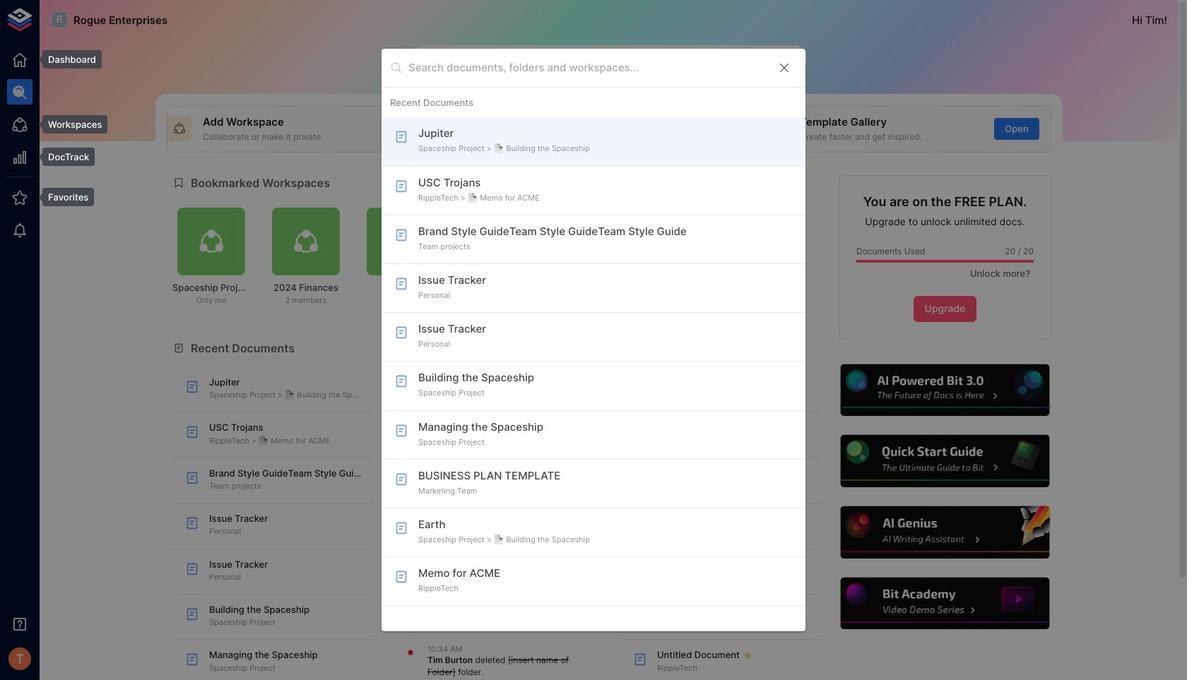 Task type: locate. For each thing, give the bounding box(es) containing it.
1 tooltip from the top
[[33, 50, 102, 69]]

1 help image from the top
[[839, 362, 1052, 419]]

dialog
[[382, 48, 806, 632]]

help image
[[839, 362, 1052, 419], [839, 434, 1052, 490], [839, 505, 1052, 561], [839, 576, 1052, 632]]

3 tooltip from the top
[[33, 148, 95, 166]]

2 help image from the top
[[839, 434, 1052, 490]]

tooltip
[[33, 50, 102, 69], [33, 115, 108, 134], [33, 148, 95, 166], [33, 188, 94, 207]]



Task type: describe. For each thing, give the bounding box(es) containing it.
4 tooltip from the top
[[33, 188, 94, 207]]

4 help image from the top
[[839, 576, 1052, 632]]

2 tooltip from the top
[[33, 115, 108, 134]]

Search documents, folders and workspaces... text field
[[409, 57, 766, 79]]

3 help image from the top
[[839, 505, 1052, 561]]



Task type: vqa. For each thing, say whether or not it's contained in the screenshot.
fourth the help image from the top
yes



